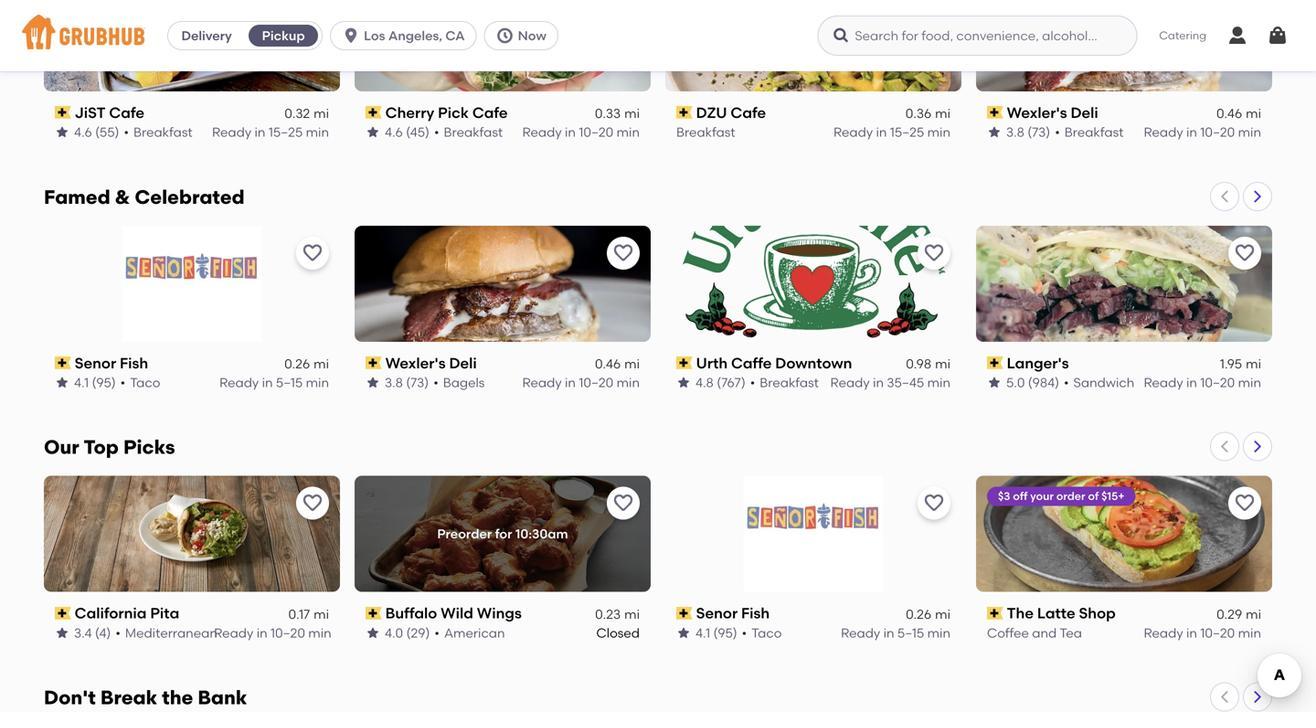 Task type: describe. For each thing, give the bounding box(es) containing it.
mi for breakfast wexler's deli logo
[[1247, 106, 1262, 121]]

wings
[[477, 605, 522, 622]]

0.26 for senor fish logo corresponding to senor fish's subscription pass image
[[284, 356, 310, 372]]

the latte shop logo image
[[977, 476, 1273, 592]]

svg image
[[496, 27, 514, 45]]

$3
[[999, 490, 1011, 503]]

(45)
[[406, 124, 430, 140]]

subscription pass image for dzu cafe
[[677, 106, 693, 119]]

in for urth caffe downtown subscription pass image
[[873, 375, 884, 390]]

0.17 mi
[[288, 607, 329, 622]]

10–20 for "cherry pick cafe logo"
[[579, 124, 614, 140]]

catering
[[1160, 29, 1207, 42]]

ready for wexler's deli logo related to bagels
[[523, 375, 562, 390]]

closed
[[597, 625, 640, 641]]

save this restaurant button for senor fish logo related to subscription pass icon corresponding to senor fish
[[918, 487, 951, 520]]

ready in 10–20 min for langer's logo
[[1144, 375, 1262, 390]]

star icon image for senor fish's subscription pass image
[[55, 375, 69, 390]]

subscription pass image for cherry pick cafe
[[366, 106, 382, 119]]

wexler's deli for • breakfast
[[1007, 104, 1099, 122]]

0.26 for senor fish logo related to subscription pass icon corresponding to senor fish
[[906, 607, 932, 622]]

now
[[518, 28, 547, 43]]

ready in 10–20 min for the latte shop logo
[[1144, 625, 1262, 641]]

langer's logo image
[[977, 226, 1273, 342]]

(984)
[[1029, 375, 1060, 390]]

dzu cafe
[[697, 104, 766, 122]]

don't break the bank
[[44, 686, 247, 710]]

in for subscription pass icon for wexler's deli
[[1187, 124, 1198, 140]]

min for senor fish logo related to subscription pass icon corresponding to senor fish
[[928, 625, 951, 641]]

35–45
[[887, 375, 925, 390]]

4.6 for jist cafe
[[74, 124, 92, 140]]

• breakfast for deli
[[1055, 124, 1124, 140]]

subscription pass image for wexler's deli
[[366, 357, 382, 369]]

1 vertical spatial 4.1 (95)
[[696, 625, 738, 641]]

save this restaurant image for wexler's deli
[[613, 242, 635, 264]]

• american
[[435, 625, 505, 641]]

save this restaurant image for urth caffe downtown
[[924, 242, 946, 264]]

pickup button
[[245, 21, 322, 50]]

2 cafe from the left
[[473, 104, 508, 122]]

• for senor fish's subscription pass image
[[120, 375, 125, 390]]

mi for jist cafe logo
[[314, 106, 329, 121]]

0.46 mi for • bagels
[[595, 356, 640, 372]]

10–20 for california pita logo
[[271, 625, 305, 641]]

in for subscription pass icon related to the latte shop
[[1187, 625, 1198, 641]]

mi for california pita logo
[[314, 607, 329, 622]]

10–20 for breakfast wexler's deli logo
[[1201, 124, 1236, 140]]

• mediterranean
[[116, 625, 218, 641]]

4.8 (767)
[[696, 375, 746, 390]]

10:30am
[[516, 526, 568, 542]]

10–20 for wexler's deli logo related to bagels
[[579, 375, 614, 390]]

• for subscription pass image for wexler's deli
[[434, 375, 439, 390]]

ready in 5–15 min for senor fish logo related to subscription pass icon corresponding to senor fish
[[841, 625, 951, 641]]

mi for 'dzu cafe logo'
[[936, 106, 951, 121]]

dzu cafe logo image
[[666, 0, 962, 91]]

in for subscription pass image for wexler's deli
[[565, 375, 576, 390]]

save this restaurant image for senor fish logo corresponding to senor fish's subscription pass image
[[302, 242, 324, 264]]

catering button
[[1147, 15, 1220, 56]]

0 horizontal spatial senor fish
[[75, 354, 148, 372]]

0.26 mi for senor fish logo related to subscription pass icon corresponding to senor fish
[[906, 607, 951, 622]]

0.98 mi
[[906, 356, 951, 372]]

ready for the latte shop logo
[[1144, 625, 1184, 641]]

0.98
[[906, 356, 932, 372]]

ready in 5–15 min for senor fish logo corresponding to senor fish's subscription pass image
[[220, 375, 329, 390]]

in for cherry pick cafe's subscription pass image
[[565, 124, 576, 140]]

preorder
[[437, 526, 492, 542]]

celebrated
[[135, 185, 245, 209]]

latte
[[1038, 605, 1076, 622]]

preorder for 10:30am
[[437, 526, 568, 542]]

american
[[444, 625, 505, 641]]

1 vertical spatial senor fish
[[697, 605, 770, 622]]

15–25 for jist cafe
[[269, 124, 303, 140]]

3.4 (4)
[[74, 625, 111, 641]]

jist cafe
[[75, 104, 145, 122]]

10–20 for the latte shop logo
[[1201, 625, 1236, 641]]

0.36 mi
[[906, 106, 951, 121]]

cherry pick cafe logo image
[[355, 0, 651, 91]]

(73) for • bagels
[[406, 375, 429, 390]]

1.95
[[1221, 356, 1243, 372]]

0 vertical spatial taco
[[130, 375, 160, 390]]

mi for wexler's deli logo related to bagels
[[625, 356, 640, 372]]

ready for senor fish logo related to subscription pass icon corresponding to senor fish
[[841, 625, 881, 641]]

breakfast for urth caffe downtown
[[760, 375, 819, 390]]

5.0
[[1007, 375, 1025, 390]]

wexler's deli logo image for breakfast
[[977, 0, 1273, 91]]

ready in 10–20 min for "cherry pick cafe logo"
[[523, 124, 640, 140]]

ca
[[446, 28, 465, 43]]

(95) for subscription pass icon corresponding to senor fish
[[714, 625, 738, 641]]

top
[[84, 436, 119, 459]]

our top picks
[[44, 436, 175, 459]]

• for subscription pass image corresponding to langer's
[[1064, 375, 1069, 390]]

ready in 35–45 min
[[831, 375, 951, 390]]

save this restaurant button for urth caffe downtown logo
[[918, 237, 951, 270]]

and
[[1033, 625, 1057, 641]]

your
[[1031, 490, 1054, 503]]

tea
[[1060, 625, 1083, 641]]

downtown
[[776, 354, 853, 372]]

deli for breakfast
[[1071, 104, 1099, 122]]

coffee and tea
[[988, 625, 1083, 641]]

california pita logo image
[[44, 476, 340, 592]]

breakfast for cherry pick cafe
[[444, 124, 503, 140]]

0.32
[[285, 106, 310, 121]]

caffe
[[732, 354, 772, 372]]

order
[[1057, 490, 1086, 503]]

urth caffe downtown
[[697, 354, 853, 372]]

mediterranean
[[125, 625, 218, 641]]

0.46 for bagels
[[595, 356, 621, 372]]

california
[[75, 605, 147, 622]]

subscription pass image for senor fish
[[677, 607, 693, 620]]

subscription pass image for jist cafe
[[55, 106, 71, 119]]

mi for langer's logo
[[1247, 356, 1262, 372]]

famed
[[44, 185, 110, 209]]

ready for jist cafe logo
[[212, 124, 252, 140]]

min for "cherry pick cafe logo"
[[617, 124, 640, 140]]

• breakfast for cafe
[[124, 124, 193, 140]]

0.29
[[1217, 607, 1243, 622]]

• taco for senor fish logo corresponding to senor fish's subscription pass image
[[120, 375, 160, 390]]

now button
[[484, 21, 566, 50]]

min for wexler's deli logo related to bagels
[[617, 375, 640, 390]]

pickup
[[262, 28, 305, 43]]

jist cafe logo image
[[44, 0, 340, 91]]

star icon image for cherry pick cafe's subscription pass image
[[366, 125, 380, 140]]

wexler's deli for • bagels
[[386, 354, 477, 372]]

ready in 15–25 min for jist cafe
[[212, 124, 329, 140]]

0.46 for breakfast
[[1217, 106, 1243, 121]]

of
[[1089, 490, 1099, 503]]

subscription pass image for buffalo wild wings
[[366, 607, 382, 620]]

for
[[495, 526, 513, 542]]

coffee
[[988, 625, 1030, 641]]

$3 off your order of $15+
[[999, 490, 1125, 503]]

4.6 (45)
[[385, 124, 430, 140]]

svg image inside the los angeles, ca button
[[342, 27, 360, 45]]

0.23
[[595, 607, 621, 622]]

fish for senor fish logo related to subscription pass icon corresponding to senor fish
[[742, 605, 770, 622]]

• for subscription pass icon for wexler's deli
[[1055, 124, 1061, 140]]

mi for the latte shop logo
[[1247, 607, 1262, 622]]

picks
[[123, 436, 175, 459]]

dzu
[[697, 104, 728, 122]]

los
[[364, 28, 385, 43]]

• bagels
[[434, 375, 485, 390]]

min for jist cafe logo
[[306, 124, 329, 140]]

0.26 mi for senor fish logo corresponding to senor fish's subscription pass image
[[284, 356, 329, 372]]

angeles,
[[389, 28, 443, 43]]

ready for "cherry pick cafe logo"
[[523, 124, 562, 140]]

ready in 10–20 min for california pita logo
[[214, 625, 332, 641]]

(767)
[[717, 375, 746, 390]]

pita
[[150, 605, 179, 622]]

off
[[1014, 490, 1028, 503]]

the
[[1007, 605, 1034, 622]]

save this restaurant button for california pita logo
[[296, 487, 329, 520]]

the latte shop
[[1007, 605, 1116, 622]]

4.0 (29)
[[385, 625, 430, 641]]

subscription pass image for the latte shop
[[988, 607, 1004, 620]]

4.1 for senor fish's subscription pass image
[[74, 375, 89, 390]]



Task type: locate. For each thing, give the bounding box(es) containing it.
1 horizontal spatial cafe
[[473, 104, 508, 122]]

0 horizontal spatial 5–15
[[276, 375, 303, 390]]

2 15–25 from the left
[[891, 124, 925, 140]]

deli for bagels
[[449, 354, 477, 372]]

3.8 for • breakfast
[[1007, 124, 1025, 140]]

in
[[255, 124, 266, 140], [565, 124, 576, 140], [877, 124, 887, 140], [1187, 124, 1198, 140], [262, 375, 273, 390], [565, 375, 576, 390], [873, 375, 884, 390], [1187, 375, 1198, 390], [257, 625, 268, 641], [884, 625, 895, 641], [1187, 625, 1198, 641]]

caret left icon image
[[1218, 189, 1233, 204], [1218, 440, 1233, 454], [1218, 690, 1233, 705]]

15–25 down 0.32
[[269, 124, 303, 140]]

star icon image for urth caffe downtown subscription pass image
[[677, 375, 691, 390]]

0 vertical spatial wexler's deli logo image
[[977, 0, 1273, 91]]

cherry
[[386, 104, 435, 122]]

0 vertical spatial caret left icon image
[[1218, 189, 1233, 204]]

• for cherry pick cafe's subscription pass image
[[434, 124, 439, 140]]

fish for senor fish logo corresponding to senor fish's subscription pass image
[[120, 354, 148, 372]]

1 horizontal spatial 15–25
[[891, 124, 925, 140]]

caret right icon image for famed & celebrated
[[1251, 189, 1266, 204]]

0 horizontal spatial 0.46 mi
[[595, 356, 640, 372]]

0 horizontal spatial • taco
[[120, 375, 160, 390]]

1 caret right icon image from the top
[[1251, 189, 1266, 204]]

3.8
[[1007, 124, 1025, 140], [385, 375, 403, 390]]

0 vertical spatial 0.46
[[1217, 106, 1243, 121]]

pick
[[438, 104, 469, 122]]

• for subscription pass image corresponding to buffalo wild wings
[[435, 625, 440, 641]]

1 horizontal spatial fish
[[742, 605, 770, 622]]

min for california pita logo
[[308, 625, 332, 641]]

mi for senor fish logo related to subscription pass icon corresponding to senor fish
[[936, 607, 951, 622]]

min for breakfast wexler's deli logo
[[1239, 124, 1262, 140]]

0.33 mi
[[595, 106, 640, 121]]

(73)
[[1028, 124, 1051, 140], [406, 375, 429, 390]]

0 vertical spatial 5–15
[[276, 375, 303, 390]]

2 caret right icon image from the top
[[1251, 440, 1266, 454]]

subscription pass image
[[988, 106, 1004, 119], [55, 607, 71, 620], [677, 607, 693, 620], [988, 607, 1004, 620]]

2 horizontal spatial save this restaurant image
[[924, 493, 946, 515]]

0 horizontal spatial 0.26
[[284, 356, 310, 372]]

star icon image for subscription pass image corresponding to langer's
[[988, 375, 1002, 390]]

save this restaurant button
[[296, 237, 329, 270], [607, 237, 640, 270], [918, 237, 951, 270], [1229, 237, 1262, 270], [296, 487, 329, 520], [607, 487, 640, 520], [918, 487, 951, 520], [1229, 487, 1262, 520]]

1 vertical spatial 0.46
[[595, 356, 621, 372]]

1 horizontal spatial ready in 5–15 min
[[841, 625, 951, 641]]

cafe for dzu cafe
[[731, 104, 766, 122]]

• sandwich
[[1064, 375, 1135, 390]]

2 ready in 15–25 min from the left
[[834, 124, 951, 140]]

0 horizontal spatial 0.46
[[595, 356, 621, 372]]

save this restaurant button for wexler's deli logo related to bagels
[[607, 237, 640, 270]]

4.1
[[74, 375, 89, 390], [696, 625, 711, 641]]

2 horizontal spatial cafe
[[731, 104, 766, 122]]

star icon image for subscription pass image corresponding to buffalo wild wings
[[366, 626, 380, 640]]

1 vertical spatial senor
[[697, 605, 738, 622]]

ready for senor fish logo corresponding to senor fish's subscription pass image
[[220, 375, 259, 390]]

4.1 (95)
[[74, 375, 116, 390], [696, 625, 738, 641]]

1 horizontal spatial (73)
[[1028, 124, 1051, 140]]

1 vertical spatial 3.8
[[385, 375, 403, 390]]

3.8 for • bagels
[[385, 375, 403, 390]]

senor fish logo image for senor fish's subscription pass image
[[122, 226, 262, 342]]

senor fish logo image
[[122, 226, 262, 342], [744, 476, 884, 592]]

0 vertical spatial (73)
[[1028, 124, 1051, 140]]

• for subscription pass icon related to california pita
[[116, 625, 121, 641]]

0.46 mi
[[1217, 106, 1262, 121], [595, 356, 640, 372]]

0 horizontal spatial 4.1
[[74, 375, 89, 390]]

jist
[[75, 104, 106, 122]]

•
[[124, 124, 129, 140], [434, 124, 439, 140], [1055, 124, 1061, 140], [120, 375, 125, 390], [434, 375, 439, 390], [751, 375, 756, 390], [1064, 375, 1069, 390], [116, 625, 121, 641], [435, 625, 440, 641], [742, 625, 747, 641]]

1 horizontal spatial 0.46 mi
[[1217, 106, 1262, 121]]

in for subscription pass image corresponding to langer's
[[1187, 375, 1198, 390]]

1 vertical spatial fish
[[742, 605, 770, 622]]

1 cafe from the left
[[109, 104, 145, 122]]

wexler's deli logo image
[[977, 0, 1273, 91], [355, 226, 651, 342]]

0 horizontal spatial 15–25
[[269, 124, 303, 140]]

$15+
[[1102, 490, 1125, 503]]

0 horizontal spatial wexler's deli logo image
[[355, 226, 651, 342]]

ready in 10–20 min for wexler's deli logo related to bagels
[[523, 375, 640, 390]]

15–25
[[269, 124, 303, 140], [891, 124, 925, 140]]

1 horizontal spatial 3.8 (73)
[[1007, 124, 1051, 140]]

4.6 left (45)
[[385, 124, 403, 140]]

1 horizontal spatial senor fish
[[697, 605, 770, 622]]

0 horizontal spatial save this restaurant image
[[302, 242, 324, 264]]

save this restaurant image
[[302, 242, 324, 264], [613, 493, 635, 515], [924, 493, 946, 515]]

1 horizontal spatial deli
[[1071, 104, 1099, 122]]

15–25 down 0.36
[[891, 124, 925, 140]]

0 horizontal spatial 4.1 (95)
[[74, 375, 116, 390]]

• for jist cafe subscription pass image
[[124, 124, 129, 140]]

1 vertical spatial wexler's deli
[[386, 354, 477, 372]]

0 vertical spatial caret right icon image
[[1251, 189, 1266, 204]]

4.1 for subscription pass icon corresponding to senor fish
[[696, 625, 711, 641]]

senor
[[75, 354, 116, 372], [697, 605, 738, 622]]

1 vertical spatial ready in 5–15 min
[[841, 625, 951, 641]]

• taco for senor fish logo related to subscription pass icon corresponding to senor fish
[[742, 625, 782, 641]]

1 vertical spatial deli
[[449, 354, 477, 372]]

ready for california pita logo
[[214, 625, 254, 641]]

1 horizontal spatial 5–15
[[898, 625, 925, 641]]

wexler's deli
[[1007, 104, 1099, 122], [386, 354, 477, 372]]

0 horizontal spatial (95)
[[92, 375, 116, 390]]

1 vertical spatial 5–15
[[898, 625, 925, 641]]

3 caret right icon image from the top
[[1251, 690, 1266, 705]]

breakfast
[[134, 124, 193, 140], [444, 124, 503, 140], [677, 124, 736, 140], [1065, 124, 1124, 140], [760, 375, 819, 390]]

4.6 (55)
[[74, 124, 119, 140]]

0 vertical spatial 0.46 mi
[[1217, 106, 1262, 121]]

4.6
[[74, 124, 92, 140], [385, 124, 403, 140]]

save this restaurant image
[[613, 242, 635, 264], [924, 242, 946, 264], [1234, 242, 1256, 264], [302, 493, 324, 515], [1234, 493, 1256, 515]]

0 horizontal spatial cafe
[[109, 104, 145, 122]]

1 vertical spatial wexler's
[[386, 354, 446, 372]]

0 horizontal spatial 3.8 (73)
[[385, 375, 429, 390]]

0 vertical spatial fish
[[120, 354, 148, 372]]

0.29 mi
[[1217, 607, 1262, 622]]

0 vertical spatial deli
[[1071, 104, 1099, 122]]

break
[[100, 686, 157, 710]]

0 horizontal spatial taco
[[130, 375, 160, 390]]

1 horizontal spatial save this restaurant image
[[613, 493, 635, 515]]

in for subscription pass icon related to california pita
[[257, 625, 268, 641]]

1 horizontal spatial 0.46
[[1217, 106, 1243, 121]]

in for dzu cafe subscription pass image
[[877, 124, 887, 140]]

1 horizontal spatial 3.8
[[1007, 124, 1025, 140]]

(73) for • breakfast
[[1028, 124, 1051, 140]]

senor for senor fish's subscription pass image
[[75, 354, 116, 372]]

2 4.6 from the left
[[385, 124, 403, 140]]

langer's
[[1007, 354, 1070, 372]]

save this restaurant button for langer's logo
[[1229, 237, 1262, 270]]

subscription pass image right 0.23 mi
[[677, 607, 693, 620]]

(29)
[[406, 625, 430, 641]]

1 4.6 from the left
[[74, 124, 92, 140]]

0 vertical spatial ready in 5–15 min
[[220, 375, 329, 390]]

ready in 10–20 min
[[523, 124, 640, 140], [1144, 124, 1262, 140], [523, 375, 640, 390], [1144, 375, 1262, 390], [214, 625, 332, 641], [1144, 625, 1262, 641]]

caret left icon image for our top picks
[[1218, 440, 1233, 454]]

cafe right pick
[[473, 104, 508, 122]]

1 vertical spatial 3.8 (73)
[[385, 375, 429, 390]]

wexler's for • breakfast
[[1007, 104, 1068, 122]]

Search for food, convenience, alcohol... search field
[[818, 16, 1138, 56]]

save this restaurant image for langer's
[[1234, 242, 1256, 264]]

0 horizontal spatial wexler's
[[386, 354, 446, 372]]

senor for subscription pass icon corresponding to senor fish
[[697, 605, 738, 622]]

2 caret left icon image from the top
[[1218, 440, 1233, 454]]

10–20 for langer's logo
[[1201, 375, 1236, 390]]

1 vertical spatial • taco
[[742, 625, 782, 641]]

1 horizontal spatial wexler's deli logo image
[[977, 0, 1273, 91]]

0 horizontal spatial (73)
[[406, 375, 429, 390]]

shop
[[1079, 605, 1116, 622]]

0 vertical spatial 4.1
[[74, 375, 89, 390]]

15–25 for dzu cafe
[[891, 124, 925, 140]]

2 vertical spatial caret left icon image
[[1218, 690, 1233, 705]]

cafe right dzu
[[731, 104, 766, 122]]

0 vertical spatial 4.1 (95)
[[74, 375, 116, 390]]

ready in 15–25 min
[[212, 124, 329, 140], [834, 124, 951, 140]]

subscription pass image right 0.36 mi
[[988, 106, 1004, 119]]

1 15–25 from the left
[[269, 124, 303, 140]]

0.32 mi
[[285, 106, 329, 121]]

ready in 15–25 min for dzu cafe
[[834, 124, 951, 140]]

1 caret left icon image from the top
[[1218, 189, 1233, 204]]

0 horizontal spatial deli
[[449, 354, 477, 372]]

delivery button
[[168, 21, 245, 50]]

mi
[[314, 106, 329, 121], [625, 106, 640, 121], [936, 106, 951, 121], [1247, 106, 1262, 121], [314, 356, 329, 372], [625, 356, 640, 372], [936, 356, 951, 372], [1247, 356, 1262, 372], [314, 607, 329, 622], [625, 607, 640, 622], [936, 607, 951, 622], [1247, 607, 1262, 622]]

caret right icon image for our top picks
[[1251, 440, 1266, 454]]

3 cafe from the left
[[731, 104, 766, 122]]

delivery
[[181, 28, 232, 43]]

urth caffe downtown logo image
[[666, 226, 962, 342]]

main navigation navigation
[[0, 0, 1317, 71]]

0 vertical spatial 0.26 mi
[[284, 356, 329, 372]]

bank
[[198, 686, 247, 710]]

ready
[[212, 124, 252, 140], [523, 124, 562, 140], [834, 124, 873, 140], [1144, 124, 1184, 140], [220, 375, 259, 390], [523, 375, 562, 390], [831, 375, 870, 390], [1144, 375, 1184, 390], [214, 625, 254, 641], [841, 625, 881, 641], [1144, 625, 1184, 641]]

cafe
[[109, 104, 145, 122], [473, 104, 508, 122], [731, 104, 766, 122]]

los angeles, ca button
[[330, 21, 484, 50]]

our
[[44, 436, 79, 459]]

10–20
[[579, 124, 614, 140], [1201, 124, 1236, 140], [579, 375, 614, 390], [1201, 375, 1236, 390], [271, 625, 305, 641], [1201, 625, 1236, 641]]

1 horizontal spatial wexler's
[[1007, 104, 1068, 122]]

mi for urth caffe downtown logo
[[936, 356, 951, 372]]

4.6 down jist
[[74, 124, 92, 140]]

urth
[[697, 354, 728, 372]]

breakfast for jist cafe
[[134, 124, 193, 140]]

• breakfast for pick
[[434, 124, 503, 140]]

3.4
[[74, 625, 92, 641]]

0 vertical spatial 0.26
[[284, 356, 310, 372]]

fish
[[120, 354, 148, 372], [742, 605, 770, 622]]

1 horizontal spatial wexler's deli
[[1007, 104, 1099, 122]]

subscription pass image up coffee
[[988, 607, 1004, 620]]

0.46
[[1217, 106, 1243, 121], [595, 356, 621, 372]]

cafe up (55)
[[109, 104, 145, 122]]

ready in 5–15 min
[[220, 375, 329, 390], [841, 625, 951, 641]]

4.6 for cherry pick cafe
[[385, 124, 403, 140]]

4.1 right closed
[[696, 625, 711, 641]]

0 horizontal spatial wexler's deli
[[386, 354, 477, 372]]

• for urth caffe downtown subscription pass image
[[751, 375, 756, 390]]

1 vertical spatial caret left icon image
[[1218, 440, 1233, 454]]

&
[[115, 185, 130, 209]]

0.46 mi for • breakfast
[[1217, 106, 1262, 121]]

5.0 (984)
[[1007, 375, 1060, 390]]

subscription pass image for senor fish
[[55, 357, 71, 369]]

0 horizontal spatial 3.8
[[385, 375, 403, 390]]

1 horizontal spatial 0.26 mi
[[906, 607, 951, 622]]

ready in 15–25 min down 0.32
[[212, 124, 329, 140]]

0 vertical spatial wexler's deli
[[1007, 104, 1099, 122]]

1 ready in 15–25 min from the left
[[212, 124, 329, 140]]

1 vertical spatial (95)
[[714, 625, 738, 641]]

subscription pass image left california
[[55, 607, 71, 620]]

subscription pass image
[[55, 106, 71, 119], [366, 106, 382, 119], [677, 106, 693, 119], [55, 357, 71, 369], [366, 357, 382, 369], [677, 357, 693, 369], [988, 357, 1004, 369], [366, 607, 382, 620]]

ready in 15–25 min down 0.36
[[834, 124, 951, 140]]

ready for langer's logo
[[1144, 375, 1184, 390]]

ready for 'dzu cafe logo'
[[834, 124, 873, 140]]

0.36
[[906, 106, 932, 121]]

3.8 (73) for • bagels
[[385, 375, 429, 390]]

in for subscription pass icon corresponding to senor fish
[[884, 625, 895, 641]]

1 vertical spatial taco
[[752, 625, 782, 641]]

0 horizontal spatial senor fish logo image
[[122, 226, 262, 342]]

1 horizontal spatial 0.26
[[906, 607, 932, 622]]

1 vertical spatial wexler's deli logo image
[[355, 226, 651, 342]]

0 horizontal spatial ready in 15–25 min
[[212, 124, 329, 140]]

3 caret left icon image from the top
[[1218, 690, 1233, 705]]

0 horizontal spatial ready in 5–15 min
[[220, 375, 329, 390]]

4.1 up the top
[[74, 375, 89, 390]]

1.95 mi
[[1221, 356, 1262, 372]]

1 horizontal spatial ready in 15–25 min
[[834, 124, 951, 140]]

1 vertical spatial 0.26 mi
[[906, 607, 951, 622]]

0 vertical spatial (95)
[[92, 375, 116, 390]]

california pita
[[75, 605, 179, 622]]

famed & celebrated
[[44, 185, 245, 209]]

los angeles, ca
[[364, 28, 465, 43]]

0 horizontal spatial fish
[[120, 354, 148, 372]]

1 horizontal spatial taco
[[752, 625, 782, 641]]

4.8
[[696, 375, 714, 390]]

(95) for senor fish's subscription pass image
[[92, 375, 116, 390]]

1 horizontal spatial senor fish logo image
[[744, 476, 884, 592]]

0 vertical spatial wexler's
[[1007, 104, 1068, 122]]

0 horizontal spatial senor
[[75, 354, 116, 372]]

• breakfast for caffe
[[751, 375, 819, 390]]

1 vertical spatial (73)
[[406, 375, 429, 390]]

star icon image
[[55, 125, 69, 140], [366, 125, 380, 140], [988, 125, 1002, 140], [55, 375, 69, 390], [366, 375, 380, 390], [677, 375, 691, 390], [988, 375, 1002, 390], [55, 626, 69, 640], [366, 626, 380, 640], [677, 626, 691, 640]]

0 vertical spatial • taco
[[120, 375, 160, 390]]

cherry pick cafe
[[386, 104, 508, 122]]

0 vertical spatial 3.8
[[1007, 124, 1025, 140]]

0.33
[[595, 106, 621, 121]]

svg image
[[1227, 25, 1249, 47], [1267, 25, 1289, 47], [342, 27, 360, 45], [832, 27, 851, 45]]

0 vertical spatial senor
[[75, 354, 116, 372]]

(95)
[[92, 375, 116, 390], [714, 625, 738, 641]]

caret right icon image
[[1251, 189, 1266, 204], [1251, 440, 1266, 454], [1251, 690, 1266, 705]]

0 vertical spatial senor fish
[[75, 354, 148, 372]]

• taco
[[120, 375, 160, 390], [742, 625, 782, 641]]

min for 'dzu cafe logo'
[[928, 124, 951, 140]]

min for the latte shop logo
[[1239, 625, 1262, 641]]

star icon image for jist cafe subscription pass image
[[55, 125, 69, 140]]

1 vertical spatial caret right icon image
[[1251, 440, 1266, 454]]

bagels
[[443, 375, 485, 390]]

the
[[162, 686, 193, 710]]

min for senor fish logo corresponding to senor fish's subscription pass image
[[306, 375, 329, 390]]

caret right icon image for don't break the bank
[[1251, 690, 1266, 705]]

(55)
[[95, 124, 119, 140]]

deli
[[1071, 104, 1099, 122], [449, 354, 477, 372]]

(4)
[[95, 625, 111, 641]]

buffalo
[[386, 605, 437, 622]]

caret left icon image for don't break the bank
[[1218, 690, 1233, 705]]

1 horizontal spatial 4.1 (95)
[[696, 625, 738, 641]]

senor fish logo image for subscription pass icon corresponding to senor fish
[[744, 476, 884, 592]]

1 vertical spatial 0.46 mi
[[595, 356, 640, 372]]

senor fish
[[75, 354, 148, 372], [697, 605, 770, 622]]

3.8 (73) for • breakfast
[[1007, 124, 1051, 140]]

4.0
[[385, 625, 403, 641]]

ready for breakfast wexler's deli logo
[[1144, 124, 1184, 140]]

ready in 10–20 min for breakfast wexler's deli logo
[[1144, 124, 1262, 140]]

1 horizontal spatial senor
[[697, 605, 738, 622]]

in for jist cafe subscription pass image
[[255, 124, 266, 140]]

3.8 (73)
[[1007, 124, 1051, 140], [385, 375, 429, 390]]

wild
[[441, 605, 474, 622]]

1 vertical spatial senor fish logo image
[[744, 476, 884, 592]]

1 horizontal spatial 4.1
[[696, 625, 711, 641]]

0 vertical spatial 3.8 (73)
[[1007, 124, 1051, 140]]

0 vertical spatial senor fish logo image
[[122, 226, 262, 342]]

1 vertical spatial 0.26
[[906, 607, 932, 622]]

ready for urth caffe downtown logo
[[831, 375, 870, 390]]

0.23 mi
[[595, 607, 640, 622]]

0.17
[[288, 607, 310, 622]]

wexler's
[[1007, 104, 1068, 122], [386, 354, 446, 372]]

1 horizontal spatial (95)
[[714, 625, 738, 641]]

2 vertical spatial caret right icon image
[[1251, 690, 1266, 705]]



Task type: vqa. For each thing, say whether or not it's contained in the screenshot.
bottom senor fish logo Fish
yes



